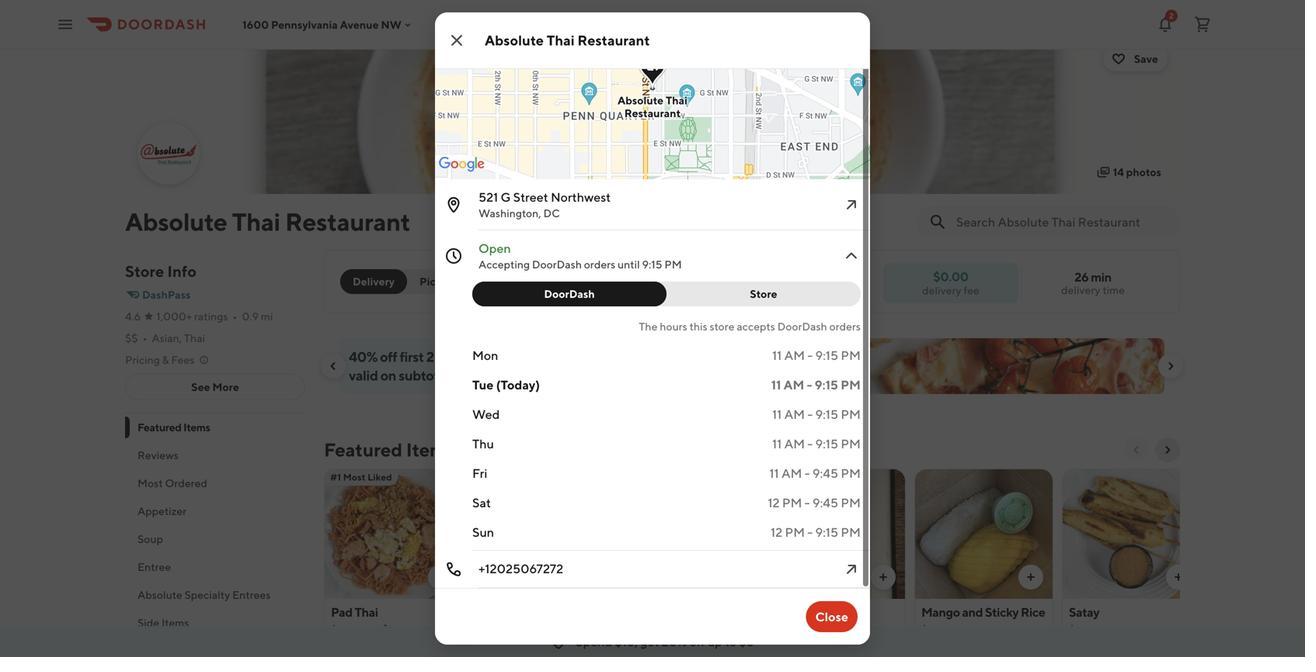 Task type: vqa. For each thing, say whether or not it's contained in the screenshot.
Absolute Specialty Entrees Button
yes



Task type: describe. For each thing, give the bounding box(es) containing it.
11 for fri
[[769, 466, 779, 481]]

26 min delivery time
[[1061, 270, 1125, 297]]

1600 pennsylvania avenue nw
[[242, 18, 401, 31]]

11 am - 9:15 pm for thu
[[772, 437, 861, 452]]

time
[[1103, 284, 1125, 297]]

pad see ew image
[[620, 469, 757, 600]]

add item to cart image
[[877, 572, 889, 584]]

1600
[[242, 18, 269, 31]]

valid
[[349, 367, 378, 384]]

20%
[[662, 635, 687, 650]]

add item to cart image for satay
[[1172, 572, 1185, 584]]

rice
[[1021, 606, 1045, 620]]

street
[[513, 190, 548, 205]]

spend
[[576, 635, 612, 650]]

up for off
[[708, 635, 722, 650]]

see more
[[191, 381, 239, 394]]

click item image for orders
[[842, 247, 861, 266]]

save
[[1134, 52, 1158, 65]]

11 for mon
[[772, 348, 782, 363]]

hours
[[660, 320, 687, 333]]

11 am - 9:15 pm for tue (today)
[[771, 378, 861, 393]]

min
[[1091, 270, 1111, 285]]

avenue
[[340, 18, 379, 31]]

until
[[618, 258, 640, 271]]

specialty
[[184, 589, 230, 602]]

9:45 for pm
[[812, 496, 838, 511]]

#1 most liked
[[330, 472, 392, 483]]

am for tue (today)
[[784, 378, 804, 393]]

notification bell image
[[1156, 15, 1175, 34]]

0.9
[[242, 310, 259, 323]]

- for fri
[[805, 466, 810, 481]]

• right $18.00
[[370, 624, 374, 637]]

• right $$
[[143, 332, 147, 345]]

0 vertical spatial previous button of carousel image
[[327, 360, 339, 373]]

with
[[557, 349, 584, 365]]

0 vertical spatial next button of carousel image
[[1164, 360, 1177, 373]]

g
[[501, 190, 511, 205]]

most ordered
[[137, 477, 207, 490]]

pickup
[[420, 275, 455, 288]]

delivery inside $0.00 delivery fee
[[922, 284, 961, 297]]

- for thu
[[807, 437, 813, 452]]

#2 most liked
[[478, 472, 541, 483]]

1 vertical spatial next button of carousel image
[[1161, 444, 1174, 457]]

and
[[962, 606, 983, 620]]

0 vertical spatial featured
[[137, 421, 181, 434]]

to for $10
[[497, 349, 510, 365]]

soup button
[[125, 526, 305, 554]]

see more button
[[126, 375, 305, 400]]

orders inside 'open accepting doordash orders until 9:15 pm'
[[584, 258, 615, 271]]

14
[[1113, 166, 1124, 179]]

pm for sat
[[841, 496, 861, 511]]

$15
[[458, 367, 479, 384]]

pm inside 'open accepting doordash orders until 9:15 pm'
[[664, 258, 682, 271]]

side
[[137, 617, 159, 630]]

store info
[[125, 263, 197, 281]]

mango and sticky rice $8.00
[[921, 606, 1045, 637]]

entrees
[[232, 589, 271, 602]]

4.6
[[125, 310, 141, 323]]

am for fri
[[781, 466, 802, 481]]

$$
[[125, 332, 138, 345]]

1 add item to cart image from the left
[[434, 572, 447, 584]]

the
[[639, 320, 657, 333]]

11 for tue (today)
[[771, 378, 781, 393]]

3 click item image from the top
[[842, 561, 861, 579]]

pm for tue (today)
[[841, 378, 861, 393]]

absolute inside button
[[137, 589, 182, 602]]

items inside button
[[162, 617, 189, 630]]

most ordered button
[[125, 470, 305, 498]]

fri
[[472, 466, 487, 481]]

11 am - 9:15 pm for mon
[[772, 348, 861, 363]]

side items button
[[125, 610, 305, 638]]

- for sat
[[805, 496, 810, 511]]

11 am - 9:15 pm for wed
[[772, 407, 861, 422]]

ordered
[[165, 477, 207, 490]]

spring rolls
[[774, 606, 839, 620]]

12 pm - 9:15 pm
[[771, 525, 861, 540]]

absolute specialty entrees button
[[125, 582, 305, 610]]

close
[[815, 610, 848, 625]]

#1
[[330, 472, 341, 483]]

1 vertical spatial orders
[[829, 320, 861, 333]]

Store button
[[657, 282, 861, 307]]

1 horizontal spatial featured items
[[324, 439, 454, 461]]

1,000+ ratings •
[[156, 310, 237, 323]]

nw
[[381, 18, 401, 31]]

tue
[[472, 378, 494, 393]]

add item to cart image for mango
[[1025, 572, 1037, 584]]

40%
[[349, 349, 377, 365]]

1 horizontal spatial 2
[[1169, 11, 1174, 20]]

open menu image
[[56, 15, 75, 34]]

doordash inside doordash button
[[544, 288, 595, 301]]

am for wed
[[784, 407, 805, 422]]

fees
[[171, 354, 194, 367]]

sticky
[[985, 606, 1019, 620]]

$10.00
[[1069, 624, 1106, 637]]

mi
[[261, 310, 273, 323]]

11 for wed
[[772, 407, 782, 422]]

am for thu
[[784, 437, 805, 452]]

pm for wed
[[841, 407, 861, 422]]

accepts
[[737, 320, 775, 333]]

featured inside heading
[[324, 439, 402, 461]]

pricing
[[125, 354, 160, 367]]

sun
[[472, 525, 494, 540]]

$0.00 delivery fee
[[922, 270, 979, 297]]

satay
[[1069, 606, 1099, 620]]

subtotals
[[399, 367, 455, 384]]

store for store info
[[125, 263, 164, 281]]

9:15 for tue (today)
[[815, 378, 838, 393]]

rolls
[[812, 606, 839, 620]]

521 g street northwest washington, dc
[[479, 190, 611, 220]]

powered by google image
[[439, 157, 485, 172]]

$0.00
[[933, 270, 968, 284]]

12 for 12 pm - 9:15 pm
[[771, 525, 782, 540]]

liked for #2 most liked
[[517, 472, 541, 483]]

pad thai
[[331, 606, 378, 620]]

- for wed
[[807, 407, 813, 422]]

mon
[[472, 348, 498, 363]]

see
[[191, 381, 210, 394]]

1600 pennsylvania avenue nw button
[[242, 18, 414, 31]]

absolute thai restaurant dialog
[[352, 0, 948, 646]]

sat
[[472, 496, 491, 511]]

most inside button
[[137, 477, 163, 490]]

order methods option group
[[340, 270, 467, 294]]



Task type: locate. For each thing, give the bounding box(es) containing it.
0 horizontal spatial 2
[[426, 349, 434, 365]]

1 9:45 from the top
[[812, 466, 838, 481]]

1 vertical spatial doordash
[[544, 288, 595, 301]]

satay $10.00
[[1069, 606, 1106, 637]]

2 vertical spatial items
[[162, 617, 189, 630]]

1 horizontal spatial store
[[750, 288, 777, 301]]

$18.00
[[331, 624, 367, 637]]

doordash up doordash button
[[532, 258, 582, 271]]

Item Search search field
[[956, 214, 1168, 231]]

select promotional banner element
[[705, 395, 799, 423]]

521
[[479, 190, 498, 205]]

dashpass
[[142, 289, 191, 301]]

mango and sticky rice image
[[915, 469, 1053, 600]]

1 horizontal spatial add item to cart image
[[1025, 572, 1037, 584]]

0 vertical spatial to
[[497, 349, 510, 365]]

9:45
[[812, 466, 838, 481], [812, 496, 838, 511]]

doordash inside 'open accepting doordash orders until 9:15 pm'
[[532, 258, 582, 271]]

most right #1
[[343, 472, 366, 483]]

0 horizontal spatial add item to cart image
[[434, 572, 447, 584]]

26
[[1074, 270, 1089, 285]]

9:45 up 12 pm - 9:15 pm
[[812, 496, 838, 511]]

$8.00 down mango on the bottom of page
[[921, 624, 953, 637]]

reviews button
[[125, 442, 305, 470]]

most right #2
[[492, 472, 515, 483]]

14 photos button
[[1088, 160, 1171, 185]]

1 vertical spatial 12
[[771, 525, 782, 540]]

0 vertical spatial 2
[[1169, 11, 1174, 20]]

hour options option group
[[472, 282, 861, 307]]

northwest
[[551, 190, 611, 205]]

photos
[[1126, 166, 1161, 179]]

up for orders
[[478, 349, 494, 365]]

0.9 mi
[[242, 310, 273, 323]]

11 up select promotional banner element
[[771, 378, 781, 393]]

9:45 up "12 pm - 9:45 pm"
[[812, 466, 838, 481]]

0 horizontal spatial liked
[[367, 472, 392, 483]]

featured
[[137, 421, 181, 434], [324, 439, 402, 461]]

2 vertical spatial doordash
[[777, 320, 827, 333]]

2 vertical spatial click item image
[[842, 561, 861, 579]]

• down spring rolls
[[808, 624, 813, 637]]

featured items up #1 most liked
[[324, 439, 454, 461]]

wed
[[472, 407, 500, 422]]

Pickup radio
[[398, 270, 467, 294]]

open
[[479, 241, 511, 256]]

spring
[[774, 606, 810, 620]]

2 horizontal spatial add item to cart image
[[1172, 572, 1185, 584]]

1 horizontal spatial delivery
[[1061, 284, 1100, 297]]

up left $5
[[708, 635, 722, 650]]

3 add item to cart image from the left
[[1172, 572, 1185, 584]]

pricing & fees
[[125, 354, 194, 367]]

to for $5
[[725, 635, 736, 650]]

up
[[478, 349, 494, 365], [708, 635, 722, 650]]

-
[[807, 348, 813, 363], [807, 378, 812, 393], [807, 407, 813, 422], [807, 437, 813, 452], [805, 466, 810, 481], [805, 496, 810, 511], [807, 525, 813, 540]]

doordash right accepts
[[777, 320, 827, 333]]

1 horizontal spatial $8.00
[[921, 624, 953, 637]]

open accepting doordash orders until 9:15 pm
[[479, 241, 682, 271]]

map region
[[352, 0, 948, 263]]

#2
[[478, 472, 490, 483]]

0 vertical spatial 12
[[768, 496, 780, 511]]

off up on
[[380, 349, 397, 365]]

40% off first 2 orders up to $10 off with 40welcome, valid on subtotals $15
[[349, 349, 681, 384]]

2
[[1169, 11, 1174, 20], [426, 349, 434, 365]]

• left 0.9
[[233, 310, 237, 323]]

2 left 0 items, open order cart icon
[[1169, 11, 1174, 20]]

1 vertical spatial up
[[708, 635, 722, 650]]

click item image
[[842, 196, 861, 214], [842, 247, 861, 266], [842, 561, 861, 579]]

2 right first
[[426, 349, 434, 365]]

2 horizontal spatial off
[[689, 635, 705, 650]]

delivery inside 26 min delivery time
[[1061, 284, 1100, 297]]

fee
[[964, 284, 979, 297]]

$8.00 down the spring
[[774, 624, 805, 637]]

100%
[[830, 624, 858, 637]]

2 click item image from the top
[[842, 247, 861, 266]]

0 horizontal spatial previous button of carousel image
[[327, 360, 339, 373]]

+12025067272
[[479, 562, 563, 577]]

store up dashpass
[[125, 263, 164, 281]]

store
[[125, 263, 164, 281], [750, 288, 777, 301]]

pm for sun
[[841, 525, 861, 540]]

most inside button
[[492, 472, 515, 483]]

store for store
[[750, 288, 777, 301]]

more
[[212, 381, 239, 394]]

- for tue (today)
[[807, 378, 812, 393]]

1 vertical spatial featured items
[[324, 439, 454, 461]]

11 am - 9:45 pm
[[769, 466, 861, 481]]

0 horizontal spatial featured
[[137, 421, 181, 434]]

0 vertical spatial 9:45
[[812, 466, 838, 481]]

liked down featured items heading
[[367, 472, 392, 483]]

100% (6)
[[830, 624, 874, 637]]

items inside heading
[[406, 439, 454, 461]]

11 down select promotional banner element
[[772, 437, 782, 452]]

1 vertical spatial click item image
[[842, 247, 861, 266]]

1 vertical spatial to
[[725, 635, 736, 650]]

&
[[162, 354, 169, 367]]

1 horizontal spatial liked
[[517, 472, 541, 483]]

1 vertical spatial 2
[[426, 349, 434, 365]]

thai
[[547, 32, 575, 49], [666, 94, 687, 107], [666, 94, 687, 107], [232, 207, 280, 237], [184, 332, 205, 345], [355, 606, 378, 620]]

0 items, open order cart image
[[1193, 15, 1212, 34]]

on
[[380, 367, 396, 384]]

9:15 for thu
[[815, 437, 838, 452]]

off right the '20%'
[[689, 635, 705, 650]]

1 vertical spatial 9:45
[[812, 496, 838, 511]]

12 down 11 am - 9:45 pm
[[768, 496, 780, 511]]

this
[[689, 320, 707, 333]]

0 horizontal spatial $8.00
[[774, 624, 805, 637]]

most down reviews
[[137, 477, 163, 490]]

DoorDash button
[[472, 282, 666, 307]]

1 vertical spatial previous button of carousel image
[[1130, 444, 1143, 457]]

(today)
[[496, 378, 540, 393]]

1 horizontal spatial orders
[[584, 258, 615, 271]]

12
[[768, 496, 780, 511], [771, 525, 782, 540]]

liked
[[367, 472, 392, 483], [517, 472, 541, 483]]

doordash down 'open accepting doordash orders until 9:15 pm'
[[544, 288, 595, 301]]

1 horizontal spatial featured
[[324, 439, 402, 461]]

1 horizontal spatial most
[[343, 472, 366, 483]]

- for mon
[[807, 348, 813, 363]]

9:15 inside 'open accepting doordash orders until 9:15 pm'
[[642, 258, 662, 271]]

entree
[[137, 561, 171, 574]]

featured up #1 most liked
[[324, 439, 402, 461]]

to left $5
[[725, 635, 736, 650]]

2 9:45 from the top
[[812, 496, 838, 511]]

0 vertical spatial up
[[478, 349, 494, 365]]

9:15 for wed
[[815, 407, 838, 422]]

11 down accepts
[[772, 348, 782, 363]]

0 vertical spatial store
[[125, 263, 164, 281]]

featured up reviews
[[137, 421, 181, 434]]

up inside 40% off first 2 orders up to $10 off with 40welcome, valid on subtotals $15
[[478, 349, 494, 365]]

spring rolls image
[[767, 469, 905, 600]]

0 vertical spatial click item image
[[842, 196, 861, 214]]

entree button
[[125, 554, 305, 582]]

featured items up reviews
[[137, 421, 210, 434]]

liked inside button
[[517, 472, 541, 483]]

1 vertical spatial featured
[[324, 439, 402, 461]]

most for #1
[[343, 472, 366, 483]]

2 inside 40% off first 2 orders up to $10 off with 40welcome, valid on subtotals $15
[[426, 349, 434, 365]]

0 vertical spatial featured items
[[137, 421, 210, 434]]

0 horizontal spatial up
[[478, 349, 494, 365]]

1 $8.00 from the left
[[774, 624, 805, 637]]

soup
[[137, 533, 163, 546]]

accepting
[[479, 258, 530, 271]]

1 liked from the left
[[367, 472, 392, 483]]

0 horizontal spatial featured items
[[137, 421, 210, 434]]

washington,
[[479, 207, 541, 220]]

9:15 for sun
[[815, 525, 838, 540]]

0 horizontal spatial orders
[[436, 349, 476, 365]]

off right $10
[[537, 349, 555, 365]]

0 horizontal spatial most
[[137, 477, 163, 490]]

items right side
[[162, 617, 189, 630]]

pad
[[331, 606, 352, 620]]

to inside 40% off first 2 orders up to $10 off with 40welcome, valid on subtotals $15
[[497, 349, 510, 365]]

11 up "12 pm - 9:45 pm"
[[769, 466, 779, 481]]

appetizer
[[137, 505, 187, 518]]

2 add item to cart image from the left
[[1025, 572, 1037, 584]]

up up $15
[[478, 349, 494, 365]]

first
[[400, 349, 424, 365]]

2 $8.00 from the left
[[921, 624, 953, 637]]

appetizer button
[[125, 498, 305, 526]]

absolute thai restaurant
[[485, 32, 650, 49], [618, 94, 687, 120], [618, 94, 687, 120], [125, 207, 410, 237]]

0 horizontal spatial delivery
[[922, 284, 961, 297]]

pm for thu
[[841, 437, 861, 452]]

store inside store button
[[750, 288, 777, 301]]

dc
[[543, 207, 560, 220]]

#2 most liked button
[[472, 469, 611, 658]]

94%
[[391, 624, 413, 637]]

spend $15, get 20% off up to $5
[[576, 635, 754, 650]]

2 horizontal spatial orders
[[829, 320, 861, 333]]

liked right #2
[[517, 472, 541, 483]]

asian,
[[152, 332, 182, 345]]

get
[[640, 635, 659, 650]]

pad thai image
[[325, 469, 462, 600]]

to left $10
[[497, 349, 510, 365]]

info
[[167, 263, 197, 281]]

1 vertical spatial store
[[750, 288, 777, 301]]

12 for 12 pm - 9:45 pm
[[768, 496, 780, 511]]

satay image
[[1063, 469, 1200, 600]]

11 for thu
[[772, 437, 782, 452]]

11 up 11 am - 9:45 pm
[[772, 407, 782, 422]]

previous button of carousel image
[[327, 360, 339, 373], [1130, 444, 1143, 457]]

1 horizontal spatial to
[[725, 635, 736, 650]]

items up reviews "button"
[[183, 421, 210, 434]]

pm for mon
[[841, 348, 861, 363]]

11
[[772, 348, 782, 363], [771, 378, 781, 393], [772, 407, 782, 422], [772, 437, 782, 452], [769, 466, 779, 481]]

pm for fri
[[841, 466, 861, 481]]

1 horizontal spatial up
[[708, 635, 722, 650]]

items left thu
[[406, 439, 454, 461]]

$8.00 inside mango and sticky rice $8.00
[[921, 624, 953, 637]]

2 horizontal spatial most
[[492, 472, 515, 483]]

delivery left time on the top right of the page
[[1061, 284, 1100, 297]]

click item image for northwest
[[842, 196, 861, 214]]

tue (today)
[[472, 378, 540, 393]]

(18)
[[415, 624, 433, 637]]

0 vertical spatial items
[[183, 421, 210, 434]]

$10
[[512, 349, 535, 365]]

1 click item image from the top
[[842, 196, 861, 214]]

add item to cart image
[[434, 572, 447, 584], [1025, 572, 1037, 584], [1172, 572, 1185, 584]]

drunken noodle image
[[472, 469, 610, 600]]

orders
[[584, 258, 615, 271], [829, 320, 861, 333], [436, 349, 476, 365]]

1 horizontal spatial off
[[537, 349, 555, 365]]

items
[[183, 421, 210, 434], [406, 439, 454, 461], [162, 617, 189, 630]]

most for #2
[[492, 472, 515, 483]]

to
[[497, 349, 510, 365], [725, 635, 736, 650]]

liked for #1 most liked
[[367, 472, 392, 483]]

0 horizontal spatial off
[[380, 349, 397, 365]]

off
[[380, 349, 397, 365], [537, 349, 555, 365], [689, 635, 705, 650]]

absolute specialty entrees
[[137, 589, 271, 602]]

delivery
[[353, 275, 395, 288]]

Delivery radio
[[340, 270, 407, 294]]

(6)
[[860, 624, 874, 637]]

1,000+
[[156, 310, 192, 323]]

mango
[[921, 606, 960, 620]]

2 vertical spatial orders
[[436, 349, 476, 365]]

store up accepts
[[750, 288, 777, 301]]

next button of carousel image
[[1164, 360, 1177, 373], [1161, 444, 1174, 457]]

0 vertical spatial orders
[[584, 258, 615, 271]]

close absolute thai restaurant image
[[447, 31, 466, 50]]

orders inside 40% off first 2 orders up to $10 off with 40welcome, valid on subtotals $15
[[436, 349, 476, 365]]

1 vertical spatial items
[[406, 439, 454, 461]]

0 horizontal spatial to
[[497, 349, 510, 365]]

reviews
[[137, 449, 179, 462]]

0 horizontal spatial store
[[125, 263, 164, 281]]

side items
[[137, 617, 189, 630]]

$5
[[739, 635, 754, 650]]

0 vertical spatial doordash
[[532, 258, 582, 271]]

delivery left fee
[[922, 284, 961, 297]]

12 down "12 pm - 9:45 pm"
[[771, 525, 782, 540]]

featured items heading
[[324, 438, 454, 463]]

9:15
[[642, 258, 662, 271], [815, 348, 838, 363], [815, 378, 838, 393], [815, 407, 838, 422], [815, 437, 838, 452], [815, 525, 838, 540]]

2 liked from the left
[[517, 472, 541, 483]]

9:15 for mon
[[815, 348, 838, 363]]

pennsylvania
[[271, 18, 338, 31]]

am for mon
[[784, 348, 805, 363]]

- for sun
[[807, 525, 813, 540]]

9:45 for am
[[812, 466, 838, 481]]

am
[[784, 348, 805, 363], [784, 378, 804, 393], [784, 407, 805, 422], [784, 437, 805, 452], [781, 466, 802, 481]]

absolute thai restaurant image
[[125, 31, 1180, 194], [139, 124, 198, 183]]

1 horizontal spatial previous button of carousel image
[[1130, 444, 1143, 457]]



